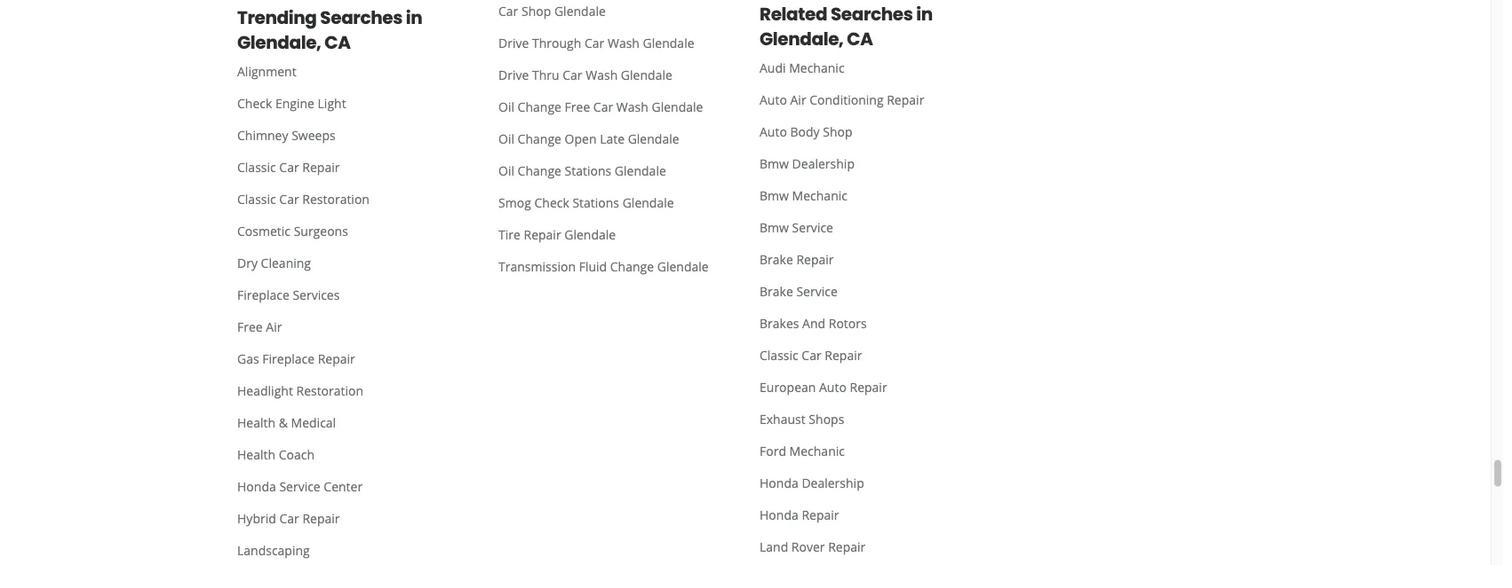 Task type: describe. For each thing, give the bounding box(es) containing it.
drive for drive thru car wash glendale
[[498, 66, 529, 83]]

honda dealership link
[[745, 467, 992, 499]]

land
[[760, 539, 788, 556]]

0 vertical spatial fireplace
[[237, 287, 289, 303]]

bmw for bmw mechanic
[[760, 187, 789, 204]]

brake for brake service
[[760, 283, 793, 300]]

1 horizontal spatial check
[[534, 194, 569, 211]]

fireplace services
[[237, 287, 340, 303]]

oil change open late glendale link
[[484, 123, 731, 155]]

land rover repair link
[[745, 531, 992, 563]]

service for brake
[[796, 283, 838, 300]]

transmission fluid change glendale link
[[484, 251, 731, 283]]

stations for check
[[573, 194, 619, 211]]

exhaust
[[760, 411, 806, 428]]

late
[[600, 130, 625, 147]]

2 vertical spatial wash
[[616, 98, 648, 115]]

drive thru car wash glendale link
[[484, 59, 731, 91]]

health for health & medical
[[237, 414, 275, 431]]

service for bmw
[[792, 219, 833, 236]]

landscaping link
[[223, 535, 470, 566]]

mechanic for bmw mechanic
[[792, 187, 848, 204]]

classic car restoration
[[237, 191, 370, 207]]

surgeons
[[294, 223, 348, 239]]

exhaust shops link
[[745, 403, 992, 435]]

change for open
[[518, 130, 561, 147]]

health for health coach
[[237, 446, 275, 463]]

brake repair link
[[745, 243, 992, 275]]

bmw dealership
[[760, 155, 855, 172]]

classic car restoration link
[[223, 183, 470, 215]]

tire repair glendale
[[498, 226, 616, 243]]

brake for brake repair
[[760, 251, 793, 268]]

glendale up drive through car wash glendale
[[554, 2, 606, 19]]

bmw for bmw service
[[760, 219, 789, 236]]

1 vertical spatial fireplace
[[262, 351, 315, 367]]

center
[[324, 478, 363, 495]]

hybrid
[[237, 510, 276, 527]]

bmw dealership link
[[745, 148, 992, 179]]

0 horizontal spatial check
[[237, 95, 272, 112]]

glendale down drive through car wash glendale link
[[621, 66, 672, 83]]

bmw for bmw dealership
[[760, 155, 789, 172]]

hybrid car repair link
[[223, 503, 470, 535]]

drive through car wash glendale link
[[484, 27, 731, 59]]

change for stations
[[518, 162, 561, 179]]

repair down "rotors"
[[825, 347, 862, 364]]

change right fluid
[[610, 258, 654, 275]]

repair down 'sweeps'
[[302, 159, 340, 175]]

conditioning
[[810, 91, 884, 108]]

honda repair link
[[745, 499, 992, 531]]

ca for trending
[[325, 30, 350, 55]]

repair inside 'link'
[[887, 91, 924, 108]]

mechanic for audi mechanic
[[789, 59, 844, 76]]

dry
[[237, 255, 258, 271]]

open
[[565, 130, 597, 147]]

auto for auto body shop
[[760, 123, 787, 140]]

car shop glendale
[[498, 2, 606, 19]]

exhaust shops
[[760, 411, 844, 428]]

oil for oil change stations glendale
[[498, 162, 514, 179]]

audi mechanic
[[760, 59, 844, 76]]

gas fireplace repair link
[[223, 343, 470, 375]]

ford mechanic link
[[745, 435, 992, 467]]

bmw service
[[760, 219, 833, 236]]

1 horizontal spatial free
[[565, 98, 590, 115]]

smog check stations glendale link
[[484, 187, 731, 219]]

dry cleaning link
[[223, 247, 470, 279]]

honda for related searches in glendale, ca
[[760, 475, 798, 492]]

cosmetic surgeons link
[[223, 215, 470, 247]]

chimney
[[237, 127, 288, 144]]

wash for through
[[608, 34, 640, 51]]

wash for thru
[[586, 66, 618, 83]]

honda service center link
[[223, 471, 470, 503]]

chimney sweeps
[[237, 127, 336, 144]]

repair up land rover repair
[[802, 507, 839, 524]]

dealership for bmw dealership
[[792, 155, 855, 172]]

dry cleaning
[[237, 255, 311, 271]]

honda repair
[[760, 507, 839, 524]]

glendale down late
[[615, 162, 666, 179]]

repair up brake service at the bottom right of the page
[[796, 251, 834, 268]]

european
[[760, 379, 816, 396]]

landscaping
[[237, 542, 310, 559]]

shop inside car shop glendale link
[[521, 2, 551, 19]]

free air link
[[223, 311, 470, 343]]

honda for trending searches in glendale, ca
[[237, 478, 276, 495]]

honda dealership
[[760, 475, 864, 492]]

auto air conditioning repair
[[760, 91, 924, 108]]

audi mechanic link
[[745, 52, 992, 84]]

fireplace services link
[[223, 279, 470, 311]]

transmission
[[498, 258, 576, 275]]

glendale up the 'oil change open late glendale' link
[[652, 98, 703, 115]]

brakes and rotors
[[760, 315, 867, 332]]

tire repair glendale link
[[484, 219, 731, 251]]

air for free
[[266, 319, 282, 335]]

hybrid car repair
[[237, 510, 340, 527]]

glendale down tire repair glendale link on the left
[[657, 258, 709, 275]]

thru
[[532, 66, 559, 83]]

ca for related
[[847, 27, 873, 52]]

headlight restoration
[[237, 382, 363, 399]]

free air
[[237, 319, 282, 335]]

related searches in glendale, ca
[[760, 2, 933, 52]]

european auto repair
[[760, 379, 887, 396]]

services
[[293, 287, 340, 303]]

rover
[[791, 539, 825, 556]]

dealership for honda dealership
[[802, 475, 864, 492]]

repair down honda service center
[[302, 510, 340, 527]]

brake service
[[760, 283, 838, 300]]

health & medical link
[[223, 407, 470, 439]]

drive for drive through car wash glendale
[[498, 34, 529, 51]]

repair up exhaust shops link
[[850, 379, 887, 396]]

smog
[[498, 194, 531, 211]]

land rover repair
[[760, 539, 866, 556]]

oil change stations glendale link
[[484, 155, 731, 187]]

gas
[[237, 351, 259, 367]]

through
[[532, 34, 581, 51]]



Task type: locate. For each thing, give the bounding box(es) containing it.
0 horizontal spatial shop
[[521, 2, 551, 19]]

cleaning
[[261, 255, 311, 271]]

wash up oil change free car wash glendale
[[586, 66, 618, 83]]

classic down the "chimney"
[[237, 159, 276, 175]]

0 horizontal spatial searches
[[320, 5, 402, 30]]

classic car repair down brakes and rotors
[[760, 347, 862, 364]]

dealership
[[792, 155, 855, 172], [802, 475, 864, 492]]

repair down free air link
[[318, 351, 355, 367]]

1 vertical spatial auto
[[760, 123, 787, 140]]

glendale
[[554, 2, 606, 19], [643, 34, 694, 51], [621, 66, 672, 83], [652, 98, 703, 115], [628, 130, 679, 147], [615, 162, 666, 179], [622, 194, 674, 211], [564, 226, 616, 243], [657, 258, 709, 275]]

shop inside auto body shop link
[[823, 123, 853, 140]]

ca inside 'related searches in glendale, ca'
[[847, 27, 873, 52]]

classic for right 'classic car repair' link
[[760, 347, 798, 364]]

check up the "chimney"
[[237, 95, 272, 112]]

searches up audi mechanic link on the top of the page
[[831, 2, 913, 27]]

1 vertical spatial brake
[[760, 283, 793, 300]]

1 horizontal spatial glendale,
[[760, 27, 844, 52]]

1 vertical spatial health
[[237, 446, 275, 463]]

change down thru
[[518, 98, 561, 115]]

0 vertical spatial check
[[237, 95, 272, 112]]

repair right rover on the bottom right
[[828, 539, 866, 556]]

2 health from the top
[[237, 446, 275, 463]]

1 vertical spatial oil
[[498, 130, 514, 147]]

in for trending searches in glendale, ca
[[406, 5, 422, 30]]

1 horizontal spatial searches
[[831, 2, 913, 27]]

classic up the cosmetic
[[237, 191, 276, 207]]

related
[[760, 2, 827, 27]]

0 vertical spatial dealership
[[792, 155, 855, 172]]

2 brake from the top
[[760, 283, 793, 300]]

mechanic up auto air conditioning repair
[[789, 59, 844, 76]]

searches for related
[[831, 2, 913, 27]]

honda service center
[[237, 478, 363, 495]]

wash up late
[[616, 98, 648, 115]]

1 vertical spatial service
[[796, 283, 838, 300]]

0 vertical spatial free
[[565, 98, 590, 115]]

2 vertical spatial auto
[[819, 379, 847, 396]]

1 vertical spatial dealership
[[802, 475, 864, 492]]

wash
[[608, 34, 640, 51], [586, 66, 618, 83], [616, 98, 648, 115]]

1 horizontal spatial classic car repair link
[[745, 339, 992, 371]]

auto left body
[[760, 123, 787, 140]]

air for auto
[[790, 91, 806, 108]]

restoration up medical at the bottom of page
[[296, 382, 363, 399]]

oil change free car wash glendale
[[498, 98, 703, 115]]

0 vertical spatial bmw
[[760, 155, 789, 172]]

coach
[[279, 446, 315, 463]]

check engine light
[[237, 95, 346, 112]]

fireplace up free air
[[237, 287, 289, 303]]

glendale up tire repair glendale link on the left
[[622, 194, 674, 211]]

mechanic up honda dealership
[[789, 443, 845, 460]]

&
[[279, 414, 288, 431]]

light
[[318, 95, 346, 112]]

drive left through
[[498, 34, 529, 51]]

brakes
[[760, 315, 799, 332]]

2 oil from the top
[[498, 130, 514, 147]]

classic car repair down chimney sweeps on the top
[[237, 159, 340, 175]]

tire
[[498, 226, 520, 243]]

0 vertical spatial air
[[790, 91, 806, 108]]

1 vertical spatial classic car repair
[[760, 347, 862, 364]]

0 vertical spatial classic
[[237, 159, 276, 175]]

classic for the left 'classic car repair' link
[[237, 159, 276, 175]]

0 vertical spatial service
[[792, 219, 833, 236]]

0 horizontal spatial ca
[[325, 30, 350, 55]]

ca up auto air conditioning repair 'link'
[[847, 27, 873, 52]]

searches up alignment link
[[320, 5, 402, 30]]

service down bmw mechanic
[[792, 219, 833, 236]]

glendale, inside trending searches in glendale, ca
[[237, 30, 321, 55]]

in inside 'related searches in glendale, ca'
[[916, 2, 933, 27]]

bmw service link
[[745, 211, 992, 243]]

auto body shop
[[760, 123, 853, 140]]

air down audi mechanic
[[790, 91, 806, 108]]

searches inside 'related searches in glendale, ca'
[[831, 2, 913, 27]]

in
[[916, 2, 933, 27], [406, 5, 422, 30]]

repair up transmission
[[524, 226, 561, 243]]

1 vertical spatial bmw
[[760, 187, 789, 204]]

auto body shop link
[[745, 116, 992, 148]]

3 bmw from the top
[[760, 219, 789, 236]]

free up open
[[565, 98, 590, 115]]

health coach link
[[223, 439, 470, 471]]

0 horizontal spatial classic car repair link
[[223, 151, 470, 183]]

1 vertical spatial check
[[534, 194, 569, 211]]

mechanic for ford mechanic
[[789, 443, 845, 460]]

1 horizontal spatial shop
[[823, 123, 853, 140]]

0 vertical spatial oil
[[498, 98, 514, 115]]

searches for trending
[[320, 5, 402, 30]]

glendale down car shop glendale link
[[643, 34, 694, 51]]

0 vertical spatial wash
[[608, 34, 640, 51]]

trending
[[237, 5, 317, 30]]

auto up shops
[[819, 379, 847, 396]]

ford
[[760, 443, 786, 460]]

searches inside trending searches in glendale, ca
[[320, 5, 402, 30]]

headlight
[[237, 382, 293, 399]]

alignment
[[237, 63, 296, 80]]

0 vertical spatial classic car repair
[[237, 159, 340, 175]]

1 horizontal spatial in
[[916, 2, 933, 27]]

0 vertical spatial drive
[[498, 34, 529, 51]]

repair up auto body shop link
[[887, 91, 924, 108]]

dealership inside honda dealership link
[[802, 475, 864, 492]]

1 brake from the top
[[760, 251, 793, 268]]

health left coach
[[237, 446, 275, 463]]

sweeps
[[292, 127, 336, 144]]

1 vertical spatial stations
[[573, 194, 619, 211]]

car
[[498, 2, 518, 19], [585, 34, 604, 51], [563, 66, 582, 83], [593, 98, 613, 115], [279, 159, 299, 175], [279, 191, 299, 207], [802, 347, 822, 364], [279, 510, 299, 527]]

auto inside 'link'
[[760, 91, 787, 108]]

0 horizontal spatial in
[[406, 5, 422, 30]]

auto for auto air conditioning repair
[[760, 91, 787, 108]]

change up smog
[[518, 162, 561, 179]]

dealership inside bmw dealership link
[[792, 155, 855, 172]]

2 vertical spatial service
[[279, 478, 320, 495]]

0 horizontal spatial glendale,
[[237, 30, 321, 55]]

shops
[[809, 411, 844, 428]]

mechanic
[[789, 59, 844, 76], [792, 187, 848, 204], [789, 443, 845, 460]]

1 drive from the top
[[498, 34, 529, 51]]

repair
[[887, 91, 924, 108], [302, 159, 340, 175], [524, 226, 561, 243], [796, 251, 834, 268], [825, 347, 862, 364], [318, 351, 355, 367], [850, 379, 887, 396], [802, 507, 839, 524], [302, 510, 340, 527], [828, 539, 866, 556]]

body
[[790, 123, 820, 140]]

honda inside honda repair link
[[760, 507, 798, 524]]

honda up land
[[760, 507, 798, 524]]

1 oil from the top
[[498, 98, 514, 115]]

classic car repair link down 'sweeps'
[[223, 151, 470, 183]]

0 horizontal spatial free
[[237, 319, 263, 335]]

rotors
[[829, 315, 867, 332]]

0 vertical spatial classic car repair link
[[223, 151, 470, 183]]

mechanic down bmw dealership
[[792, 187, 848, 204]]

1 vertical spatial wash
[[586, 66, 618, 83]]

bmw up bmw service
[[760, 187, 789, 204]]

stations down oil change open late glendale
[[565, 162, 611, 179]]

restoration up cosmetic surgeons link
[[302, 191, 370, 207]]

fireplace up the headlight restoration
[[262, 351, 315, 367]]

2 vertical spatial classic
[[760, 347, 798, 364]]

glendale right late
[[628, 130, 679, 147]]

honda inside honda dealership link
[[760, 475, 798, 492]]

trending searches in glendale, ca
[[237, 5, 422, 55]]

classic car repair link
[[223, 151, 470, 183], [745, 339, 992, 371]]

bmw mechanic
[[760, 187, 848, 204]]

3 oil from the top
[[498, 162, 514, 179]]

dealership down ford mechanic
[[802, 475, 864, 492]]

0 vertical spatial mechanic
[[789, 59, 844, 76]]

and
[[802, 315, 825, 332]]

0 vertical spatial shop
[[521, 2, 551, 19]]

shop up through
[[521, 2, 551, 19]]

check up tire repair glendale
[[534, 194, 569, 211]]

brakes and rotors link
[[745, 307, 992, 339]]

bmw up bmw mechanic
[[760, 155, 789, 172]]

in for related searches in glendale, ca
[[916, 2, 933, 27]]

shop
[[521, 2, 551, 19], [823, 123, 853, 140]]

brake down bmw service
[[760, 251, 793, 268]]

drive through car wash glendale
[[498, 34, 694, 51]]

0 vertical spatial health
[[237, 414, 275, 431]]

1 health from the top
[[237, 414, 275, 431]]

service down coach
[[279, 478, 320, 495]]

fireplace
[[237, 287, 289, 303], [262, 351, 315, 367]]

oil for oil change free car wash glendale
[[498, 98, 514, 115]]

classic down brakes
[[760, 347, 798, 364]]

ca up the light
[[325, 30, 350, 55]]

alignment link
[[223, 55, 470, 87]]

headlight restoration link
[[223, 375, 470, 407]]

health coach
[[237, 446, 315, 463]]

stations for change
[[565, 162, 611, 179]]

brake repair
[[760, 251, 834, 268]]

1 vertical spatial restoration
[[296, 382, 363, 399]]

transmission fluid change glendale
[[498, 258, 709, 275]]

1 horizontal spatial ca
[[847, 27, 873, 52]]

classic car repair link down "rotors"
[[745, 339, 992, 371]]

check engine light link
[[223, 87, 470, 119]]

ca inside trending searches in glendale, ca
[[325, 30, 350, 55]]

honda up hybrid
[[237, 478, 276, 495]]

health inside health coach link
[[237, 446, 275, 463]]

glendale, for trending
[[237, 30, 321, 55]]

european auto repair link
[[745, 371, 992, 403]]

classic
[[237, 159, 276, 175], [237, 191, 276, 207], [760, 347, 798, 364]]

glendale, up alignment
[[237, 30, 321, 55]]

change
[[518, 98, 561, 115], [518, 130, 561, 147], [518, 162, 561, 179], [610, 258, 654, 275]]

auto air conditioning repair link
[[745, 84, 992, 116]]

0 vertical spatial stations
[[565, 162, 611, 179]]

0 vertical spatial restoration
[[302, 191, 370, 207]]

oil change free car wash glendale link
[[484, 91, 731, 123]]

wash down car shop glendale link
[[608, 34, 640, 51]]

health & medical
[[237, 414, 336, 431]]

2 vertical spatial mechanic
[[789, 443, 845, 460]]

glendale,
[[760, 27, 844, 52], [237, 30, 321, 55]]

restoration
[[302, 191, 370, 207], [296, 382, 363, 399]]

service inside brake service link
[[796, 283, 838, 300]]

drive left thru
[[498, 66, 529, 83]]

bmw up brake repair
[[760, 219, 789, 236]]

drive thru car wash glendale
[[498, 66, 672, 83]]

oil for oil change open late glendale
[[498, 130, 514, 147]]

2 bmw from the top
[[760, 187, 789, 204]]

1 vertical spatial free
[[237, 319, 263, 335]]

air inside 'link'
[[790, 91, 806, 108]]

1 vertical spatial drive
[[498, 66, 529, 83]]

0 vertical spatial brake
[[760, 251, 793, 268]]

free up gas
[[237, 319, 263, 335]]

health inside the health & medical link
[[237, 414, 275, 431]]

1 vertical spatial classic
[[237, 191, 276, 207]]

0 horizontal spatial classic car repair
[[237, 159, 340, 175]]

service up 'and'
[[796, 283, 838, 300]]

glendale, inside 'related searches in glendale, ca'
[[760, 27, 844, 52]]

engine
[[275, 95, 314, 112]]

1 horizontal spatial classic car repair
[[760, 347, 862, 364]]

1 horizontal spatial air
[[790, 91, 806, 108]]

1 vertical spatial mechanic
[[792, 187, 848, 204]]

service for honda
[[279, 478, 320, 495]]

1 vertical spatial shop
[[823, 123, 853, 140]]

0 vertical spatial auto
[[760, 91, 787, 108]]

cosmetic
[[237, 223, 291, 239]]

audi
[[760, 59, 786, 76]]

air down fireplace services
[[266, 319, 282, 335]]

in up alignment link
[[406, 5, 422, 30]]

ca
[[847, 27, 873, 52], [325, 30, 350, 55]]

air
[[790, 91, 806, 108], [266, 319, 282, 335]]

gas fireplace repair
[[237, 351, 355, 367]]

shop down auto air conditioning repair
[[823, 123, 853, 140]]

brake service link
[[745, 275, 992, 307]]

dealership down auto body shop
[[792, 155, 855, 172]]

drive
[[498, 34, 529, 51], [498, 66, 529, 83]]

in inside trending searches in glendale, ca
[[406, 5, 422, 30]]

classic for classic car restoration link
[[237, 191, 276, 207]]

1 vertical spatial classic car repair link
[[745, 339, 992, 371]]

2 drive from the top
[[498, 66, 529, 83]]

brake up brakes
[[760, 283, 793, 300]]

glendale, up audi mechanic
[[760, 27, 844, 52]]

0 horizontal spatial air
[[266, 319, 282, 335]]

auto
[[760, 91, 787, 108], [760, 123, 787, 140], [819, 379, 847, 396]]

change for free
[[518, 98, 561, 115]]

health left &
[[237, 414, 275, 431]]

glendale, for related
[[760, 27, 844, 52]]

2 vertical spatial oil
[[498, 162, 514, 179]]

service inside bmw service link
[[792, 219, 833, 236]]

honda inside honda service center link
[[237, 478, 276, 495]]

service inside honda service center link
[[279, 478, 320, 495]]

1 bmw from the top
[[760, 155, 789, 172]]

stations down oil change stations glendale link
[[573, 194, 619, 211]]

2 vertical spatial bmw
[[760, 219, 789, 236]]

glendale up fluid
[[564, 226, 616, 243]]

auto down audi
[[760, 91, 787, 108]]

bmw mechanic link
[[745, 179, 992, 211]]

cosmetic surgeons
[[237, 223, 348, 239]]

chimney sweeps link
[[223, 119, 470, 151]]

honda down ford
[[760, 475, 798, 492]]

service
[[792, 219, 833, 236], [796, 283, 838, 300], [279, 478, 320, 495]]

1 vertical spatial air
[[266, 319, 282, 335]]

brake
[[760, 251, 793, 268], [760, 283, 793, 300]]

change left open
[[518, 130, 561, 147]]

in up audi mechanic link on the top of the page
[[916, 2, 933, 27]]



Task type: vqa. For each thing, say whether or not it's contained in the screenshot.
bottom Bmw
yes



